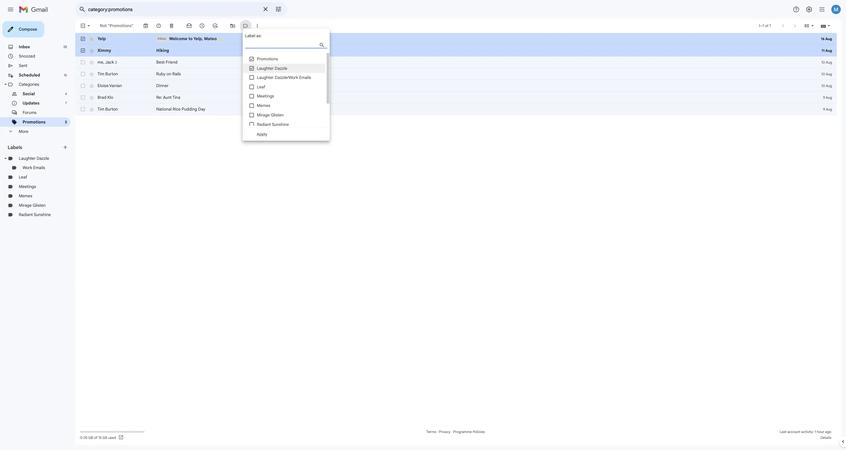 Task type: vqa. For each thing, say whether or not it's contained in the screenshot.


Task type: describe. For each thing, give the bounding box(es) containing it.
work emails
[[25, 184, 50, 190]]

glisten
[[301, 125, 315, 131]]

0 vertical spatial promotions
[[285, 63, 309, 68]]

scheduled link
[[21, 81, 45, 86]]

Label-as menu open text field
[[272, 46, 376, 54]]

day
[[220, 119, 228, 124]]

dinner link
[[174, 92, 847, 99]]

best friend link
[[174, 66, 847, 73]]

promotions link
[[25, 133, 51, 139]]

national
[[174, 119, 191, 124]]

jack
[[117, 66, 127, 72]]

labels image
[[270, 25, 276, 32]]

re: aunt tina link
[[174, 105, 847, 112]]

laughter dazzle link
[[21, 173, 55, 179]]

national rice pudding day link
[[174, 118, 847, 125]]

memes inside the labels 'navigation'
[[21, 215, 36, 221]]

brad
[[108, 106, 118, 111]]

inbox link
[[21, 49, 33, 55]]

vanian
[[122, 92, 136, 98]]

mark as read image
[[207, 25, 214, 32]]

1 horizontal spatial inbox
[[175, 41, 185, 45]]

gmail image
[[21, 4, 57, 17]]

social link
[[25, 102, 39, 107]]

burton for national
[[117, 119, 131, 124]]

row containing ximmy
[[84, 50, 847, 63]]

labels heading
[[8, 161, 69, 167]]

best
[[174, 66, 183, 72]]

ruby on rails link
[[174, 79, 847, 86]]

sent link
[[21, 70, 30, 76]]

scheduled
[[21, 81, 45, 86]]

rails
[[192, 79, 201, 85]]

compose
[[21, 30, 41, 35]]

pudding
[[202, 119, 219, 124]]

mirage glisten
[[285, 125, 315, 131]]

eloise vanian
[[108, 92, 136, 98]]

more
[[21, 144, 32, 149]]

not "promotions"
[[111, 26, 148, 31]]

mateo
[[227, 40, 241, 46]]

re:
[[174, 106, 180, 111]]

more image
[[283, 25, 289, 32]]

aunt
[[181, 106, 191, 111]]

yelp,
[[215, 40, 226, 46]]

radiant sunshine
[[285, 136, 321, 141]]

3 row from the top
[[84, 76, 847, 89]]

7
[[72, 112, 74, 117]]

0 vertical spatial memes
[[285, 115, 301, 120]]

eloise
[[108, 92, 121, 98]]

row containing eloise vanian
[[84, 89, 847, 102]]

national rice pudding day
[[174, 119, 228, 124]]

more button
[[0, 141, 78, 152]]

"promotions"
[[120, 26, 148, 31]]

1 vertical spatial laughter
[[285, 83, 304, 89]]

main content containing not "promotions"
[[84, 21, 847, 451]]

add to tasks image
[[236, 25, 242, 32]]

friend
[[184, 66, 197, 72]]

yelp
[[108, 40, 118, 46]]

archive image
[[159, 25, 165, 32]]

not "promotions" button
[[108, 23, 151, 35]]

brad klo
[[108, 106, 126, 111]]

ruby
[[174, 79, 184, 85]]

sent
[[21, 70, 30, 76]]

dazzle inside the labels 'navigation'
[[41, 173, 55, 179]]

snooze image
[[221, 25, 228, 32]]



Task type: locate. For each thing, give the bounding box(es) containing it.
social
[[25, 102, 39, 107]]

tim burton for national rice pudding day
[[108, 119, 131, 124]]

not
[[111, 26, 119, 31]]

welcome to yelp, mateo
[[188, 40, 242, 46]]

2 tim from the top
[[108, 119, 116, 124]]

snoozed
[[21, 60, 39, 65]]

0 vertical spatial tim burton
[[108, 79, 131, 85]]

laughter left dazzle/work
[[285, 83, 304, 89]]

promotions inside the labels 'navigation'
[[25, 133, 51, 139]]

inbox
[[175, 41, 185, 45], [21, 49, 33, 55]]

emails right dazzle/work
[[332, 83, 346, 89]]

2 tim burton from the top
[[108, 119, 131, 124]]

1 vertical spatial burton
[[117, 119, 131, 124]]

dinner
[[174, 92, 187, 98]]

categories
[[21, 91, 44, 97]]

tim burton
[[108, 79, 131, 85], [108, 119, 131, 124]]

emails
[[332, 83, 346, 89], [37, 184, 50, 190]]

1 horizontal spatial promotions
[[285, 63, 309, 68]]

tim
[[108, 79, 116, 85], [108, 119, 116, 124]]

welcome
[[188, 40, 208, 46]]

apply
[[285, 147, 297, 152]]

me
[[108, 66, 115, 72]]

report spam image
[[173, 25, 180, 32]]

memes link
[[21, 215, 36, 221]]

1 tim burton from the top
[[108, 79, 131, 85]]

None checkbox
[[89, 66, 95, 73], [89, 79, 95, 86], [89, 105, 95, 112], [89, 66, 95, 73], [89, 79, 95, 86], [89, 105, 95, 112]]

2 row from the top
[[84, 50, 847, 63]]

1 vertical spatial dazzle
[[41, 173, 55, 179]]

main content
[[84, 21, 847, 451]]

leaf
[[21, 194, 30, 200]]

memes up 'mirage'
[[285, 115, 301, 120]]

None search field
[[84, 3, 319, 18]]

leaf link
[[21, 194, 30, 200]]

tina
[[192, 106, 200, 111]]

2
[[128, 67, 130, 72]]

tim for ruby on rails
[[108, 79, 116, 85]]

mirage
[[285, 125, 300, 131]]

2 vertical spatial laughter
[[21, 173, 40, 179]]

memes down meetings link
[[21, 215, 36, 221]]

promotions up laughter dazzle/work emails
[[285, 63, 309, 68]]

1 tim from the top
[[108, 79, 116, 85]]

radiant
[[285, 136, 301, 141]]

1 horizontal spatial memes
[[285, 115, 301, 120]]

rice
[[192, 119, 201, 124]]

updates
[[25, 112, 44, 118]]

sunshine
[[302, 136, 321, 141]]

0 vertical spatial emails
[[332, 83, 346, 89]]

dazzle
[[305, 73, 319, 79], [41, 173, 55, 179]]

to
[[210, 40, 214, 46]]

6 row from the top
[[84, 115, 847, 128]]

tim burton down me , jack 2
[[108, 79, 131, 85]]

0 vertical spatial inbox
[[175, 41, 185, 45]]

38
[[70, 50, 74, 55]]

laughter dazzle/work emails
[[285, 83, 346, 89]]

labels navigation
[[0, 21, 84, 451]]

forums
[[25, 123, 41, 128]]

clear search image
[[289, 4, 302, 17]]

main menu image
[[8, 7, 16, 14]]

forums link
[[25, 123, 41, 128]]

laughter up laughter dazzle/work emails
[[285, 73, 304, 79]]

0 horizontal spatial promotions
[[25, 133, 51, 139]]

row containing brad klo
[[84, 102, 847, 115]]

laughter dazzle up work emails link
[[21, 173, 55, 179]]

compose button
[[3, 24, 49, 42]]

meetings link
[[21, 205, 40, 210]]

burton down klo
[[117, 119, 131, 124]]

dazzle up work emails link
[[41, 173, 55, 179]]

0 horizontal spatial memes
[[21, 215, 36, 221]]

ximmy
[[108, 53, 124, 59]]

4 row from the top
[[84, 89, 847, 102]]

0 horizontal spatial inbox
[[21, 49, 33, 55]]

1 vertical spatial emails
[[37, 184, 50, 190]]

work
[[25, 184, 36, 190]]

1 vertical spatial tim
[[108, 119, 116, 124]]

2 burton from the top
[[117, 119, 131, 124]]

emails down laughter dazzle link
[[37, 184, 50, 190]]

tim for national rice pudding day
[[108, 119, 116, 124]]

move to image
[[255, 25, 262, 32]]

categories link
[[21, 91, 44, 97]]

1 vertical spatial memes
[[21, 215, 36, 221]]

1 vertical spatial laughter dazzle
[[21, 173, 55, 179]]

None checkbox
[[89, 25, 95, 32], [89, 40, 95, 46], [89, 53, 95, 59], [89, 92, 95, 99], [89, 118, 95, 125], [89, 25, 95, 32], [89, 40, 95, 46], [89, 53, 95, 59], [89, 92, 95, 99], [89, 118, 95, 125]]

inbox up snoozed
[[21, 49, 33, 55]]

0 vertical spatial dazzle
[[305, 73, 319, 79]]

me , jack 2
[[108, 66, 130, 72]]

✨ image
[[242, 41, 248, 46]]

on
[[185, 79, 190, 85]]

1 horizontal spatial dazzle
[[305, 73, 319, 79]]

snoozed link
[[21, 60, 39, 65]]

laughter inside the labels 'navigation'
[[21, 173, 40, 179]]

laughter dazzle
[[285, 73, 319, 79], [21, 173, 55, 179]]

dazzle/work
[[305, 83, 331, 89]]

1 vertical spatial promotions
[[25, 133, 51, 139]]

tim burton for ruby on rails
[[108, 79, 131, 85]]

laughter dazzle up laughter dazzle/work emails
[[285, 73, 319, 79]]

updates link
[[25, 112, 44, 118]]

0 vertical spatial laughter
[[285, 73, 304, 79]]

0 horizontal spatial laughter dazzle
[[21, 173, 55, 179]]

labels
[[8, 161, 25, 167]]

promotions
[[285, 63, 309, 68], [25, 133, 51, 139]]

1 vertical spatial tim burton
[[108, 119, 131, 124]]

memes
[[285, 115, 301, 120], [21, 215, 36, 221]]

0 horizontal spatial emails
[[37, 184, 50, 190]]

burton for ruby
[[117, 79, 131, 85]]

laughter
[[285, 73, 304, 79], [285, 83, 304, 89], [21, 173, 40, 179]]

promotions up more button
[[25, 133, 51, 139]]

0 vertical spatial burton
[[117, 79, 131, 85]]

tim down me
[[108, 79, 116, 85]]

row
[[84, 37, 847, 50], [84, 50, 847, 63], [84, 76, 847, 89], [84, 89, 847, 102], [84, 102, 847, 115], [84, 115, 847, 128]]

0 vertical spatial tim
[[108, 79, 116, 85]]

Search mail text field
[[98, 7, 287, 14]]

burton
[[117, 79, 131, 85], [117, 119, 131, 124]]

meetings
[[21, 205, 40, 210]]

1 vertical spatial inbox
[[21, 49, 33, 55]]

row containing yelp
[[84, 37, 847, 50]]

,
[[115, 66, 116, 72]]

emails inside the labels 'navigation'
[[37, 184, 50, 190]]

dazzle up laughter dazzle/work emails
[[305, 73, 319, 79]]

hiking
[[174, 53, 188, 59]]

search mail image
[[86, 5, 97, 16]]

16
[[71, 81, 74, 86]]

ruby on rails
[[174, 79, 201, 85]]

0 horizontal spatial dazzle
[[41, 173, 55, 179]]

best friend row
[[84, 63, 847, 76]]

inbox up hiking
[[175, 41, 185, 45]]

1 horizontal spatial emails
[[332, 83, 346, 89]]

klo
[[119, 106, 126, 111]]

burton up eloise vanian
[[117, 79, 131, 85]]

hiking link
[[174, 53, 847, 59]]

best friend
[[174, 66, 197, 72]]

1 row from the top
[[84, 37, 847, 50]]

inbox inside the labels 'navigation'
[[21, 49, 33, 55]]

laughter up work
[[21, 173, 40, 179]]

5 row from the top
[[84, 102, 847, 115]]

tim down brad
[[108, 119, 116, 124]]

delete image
[[188, 25, 194, 32]]

1 horizontal spatial laughter dazzle
[[285, 73, 319, 79]]

work emails link
[[25, 184, 50, 190]]

0 vertical spatial laughter dazzle
[[285, 73, 319, 79]]

1 burton from the top
[[117, 79, 131, 85]]

re: aunt tina
[[174, 106, 200, 111]]

tim burton down brad klo
[[108, 119, 131, 124]]

laughter dazzle inside the labels 'navigation'
[[21, 173, 55, 179]]



